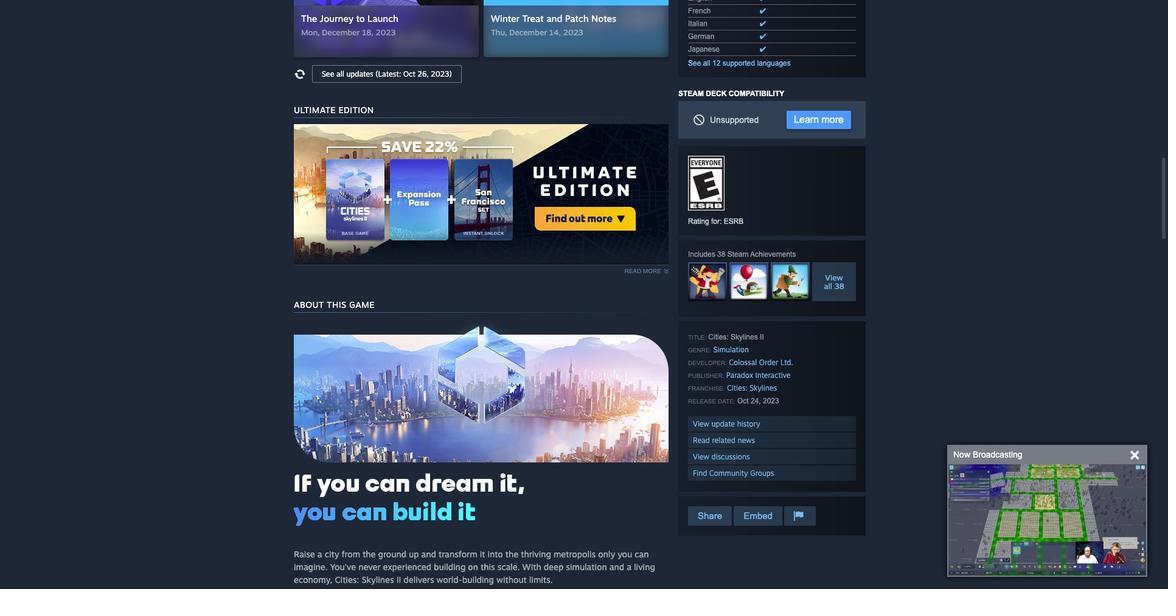 Task type: locate. For each thing, give the bounding box(es) containing it.
1 horizontal spatial all
[[703, 59, 711, 68]]

cities: inside raise a city from the ground up and transform it into the thriving metropolis only you can imagine. you've never experienced building on this scale. with deep simulation and a living economy, cities: skylines ii delivers world-building without limits.
[[335, 575, 359, 585]]

38
[[718, 250, 726, 259], [835, 281, 845, 291]]

on
[[468, 562, 478, 572]]

and up 14,
[[547, 13, 563, 24]]

building up world-
[[434, 562, 466, 572]]

history
[[737, 419, 761, 428]]

building down on
[[462, 575, 494, 585]]

0 vertical spatial a
[[318, 549, 322, 559]]

december down treat
[[510, 27, 547, 37]]

1 vertical spatial oct
[[738, 397, 749, 405]]

it
[[480, 549, 485, 559]]

1 horizontal spatial december
[[510, 27, 547, 37]]

0 vertical spatial building
[[434, 562, 466, 572]]

1 horizontal spatial 38
[[835, 281, 845, 291]]

0 horizontal spatial 38
[[718, 250, 726, 259]]

2 the from the left
[[506, 549, 519, 559]]

can
[[635, 549, 649, 559]]

franchise:
[[688, 385, 725, 392]]

groups
[[751, 469, 775, 478]]

steam up up and away! image
[[728, 250, 749, 259]]

1 vertical spatial all
[[337, 69, 344, 79]]

1 horizontal spatial the
[[506, 549, 519, 559]]

see for see all updates (latest: oct 26, 2023)
[[322, 69, 334, 79]]

now
[[954, 450, 971, 460]]

thu, december 14, 2023
[[491, 27, 584, 37]]

see down japanese
[[688, 59, 701, 68]]

community
[[710, 469, 748, 478]]

0 vertical spatial all
[[703, 59, 711, 68]]

publisher:
[[688, 372, 725, 379]]

view update history
[[693, 419, 761, 428]]

a down the you
[[627, 562, 632, 572]]

a left city
[[318, 549, 322, 559]]

0 horizontal spatial the
[[363, 549, 376, 559]]

supported
[[723, 59, 755, 68]]

share link
[[688, 506, 732, 526]]

ii up colossal order ltd. link
[[760, 333, 764, 341]]

steam deck compatibility
[[679, 89, 785, 98]]

see all 12 supported languages link
[[688, 59, 791, 68]]

calling the shots image
[[688, 262, 727, 301]]

learn more
[[794, 114, 844, 125]]

ii inside raise a city from the ground up and transform it into the thriving metropolis only you can imagine. you've never experienced building on this scale. with deep simulation and a living economy, cities: skylines ii delivers world-building without limits.
[[397, 575, 401, 585]]

✔ for japanese
[[760, 45, 766, 54]]

0 vertical spatial ii
[[760, 333, 764, 341]]

0 horizontal spatial oct
[[403, 69, 416, 79]]

french
[[688, 7, 711, 15]]

38 inside view all 38
[[835, 281, 845, 291]]

about this game
[[294, 299, 375, 310]]

2023 right 24,
[[763, 397, 779, 405]]

find community groups link
[[688, 466, 856, 481]]

ultimate edition
[[294, 105, 374, 115]]

raise
[[294, 549, 315, 559]]

3 ✔ from the top
[[760, 32, 766, 41]]

0 vertical spatial steam
[[679, 89, 704, 98]]

learn more link
[[787, 111, 852, 129]]

view up read
[[693, 419, 710, 428]]

✔ for italian
[[760, 19, 766, 28]]

the up scale.
[[506, 549, 519, 559]]

0 horizontal spatial ii
[[397, 575, 401, 585]]

view down read
[[693, 452, 710, 461]]

1 ✔ from the top
[[760, 7, 766, 15]]

1 vertical spatial see
[[322, 69, 334, 79]]

view inside view all 38
[[825, 273, 843, 282]]

skylines down 'never'
[[362, 575, 394, 585]]

living
[[634, 562, 655, 572]]

and
[[547, 13, 563, 24], [422, 549, 436, 559], [610, 562, 625, 572]]

view for update
[[693, 419, 710, 428]]

1 vertical spatial a
[[627, 562, 632, 572]]

paradox interactive link
[[727, 371, 791, 380]]

all for 38
[[824, 281, 833, 291]]

building
[[434, 562, 466, 572], [462, 575, 494, 585]]

metropolis
[[554, 549, 596, 559]]

0 horizontal spatial all
[[337, 69, 344, 79]]

2 vertical spatial cities:
[[335, 575, 359, 585]]

0 horizontal spatial a
[[318, 549, 322, 559]]

0 horizontal spatial december
[[322, 27, 360, 37]]

18,
[[362, 27, 374, 37]]

all right the inspector image
[[824, 281, 833, 291]]

simulation
[[566, 562, 607, 572]]

1 the from the left
[[363, 549, 376, 559]]

1 horizontal spatial see
[[688, 59, 701, 68]]

2 horizontal spatial 2023
[[763, 397, 779, 405]]

learn
[[794, 114, 819, 125]]

for:
[[712, 217, 722, 226]]

1 vertical spatial 38
[[835, 281, 845, 291]]

thu,
[[491, 27, 507, 37]]

steam left the deck
[[679, 89, 704, 98]]

2 vertical spatial skylines
[[362, 575, 394, 585]]

genre:
[[688, 347, 712, 354]]

1 horizontal spatial and
[[547, 13, 563, 24]]

to
[[356, 13, 365, 24]]

all
[[703, 59, 711, 68], [337, 69, 344, 79], [824, 281, 833, 291]]

the
[[363, 549, 376, 559], [506, 549, 519, 559]]

without
[[497, 575, 527, 585]]

interactive
[[756, 371, 791, 380]]

1 horizontal spatial 2023
[[564, 27, 584, 37]]

paradox
[[727, 371, 753, 380]]

1 horizontal spatial ii
[[760, 333, 764, 341]]

cities: down paradox in the bottom right of the page
[[727, 383, 748, 393]]

ii
[[760, 333, 764, 341], [397, 575, 401, 585]]

0 vertical spatial oct
[[403, 69, 416, 79]]

japanese
[[688, 45, 720, 54]]

view right the inspector image
[[825, 273, 843, 282]]

1 december from the left
[[322, 27, 360, 37]]

all left '12'
[[703, 59, 711, 68]]

4 ✔ from the top
[[760, 45, 766, 54]]

1 vertical spatial steam
[[728, 250, 749, 259]]

now broadcasting link
[[954, 449, 1023, 461]]

2 ✔ from the top
[[760, 19, 766, 28]]

simulation
[[714, 345, 749, 354]]

game
[[349, 299, 375, 310]]

oct
[[403, 69, 416, 79], [738, 397, 749, 405]]

the up 'never'
[[363, 549, 376, 559]]

cities: down you've
[[335, 575, 359, 585]]

0 vertical spatial see
[[688, 59, 701, 68]]

see left updates
[[322, 69, 334, 79]]

0 vertical spatial view
[[825, 273, 843, 282]]

2 vertical spatial and
[[610, 562, 625, 572]]

more
[[822, 114, 844, 125]]

mon,
[[301, 27, 320, 37]]

2 vertical spatial view
[[693, 452, 710, 461]]

0 horizontal spatial 2023
[[376, 27, 396, 37]]

1 vertical spatial ii
[[397, 575, 401, 585]]

embed
[[744, 511, 773, 521]]

cities:
[[709, 333, 729, 341], [727, 383, 748, 393], [335, 575, 359, 585]]

2023 down the launch
[[376, 27, 396, 37]]

1 vertical spatial view
[[693, 419, 710, 428]]

38 right the inspector image
[[835, 281, 845, 291]]

2023 for launch
[[376, 27, 396, 37]]

skylines inside raise a city from the ground up and transform it into the thriving metropolis only you can imagine. you've never experienced building on this scale. with deep simulation and a living economy, cities: skylines ii delivers world-building without limits.
[[362, 575, 394, 585]]

cities: up simulation link
[[709, 333, 729, 341]]

more
[[643, 268, 662, 275]]

december for treat
[[510, 27, 547, 37]]

✔ for german
[[760, 32, 766, 41]]

see
[[688, 59, 701, 68], [322, 69, 334, 79]]

deep
[[544, 562, 564, 572]]

2 vertical spatial all
[[824, 281, 833, 291]]

38 right 'includes'
[[718, 250, 726, 259]]

all for updates
[[337, 69, 344, 79]]

skylines down paradox interactive link
[[750, 383, 777, 393]]

14,
[[550, 27, 561, 37]]

edition
[[339, 105, 374, 115]]

the inspector image
[[771, 262, 810, 301]]

1 horizontal spatial oct
[[738, 397, 749, 405]]

oct left 26,
[[403, 69, 416, 79]]

2 december from the left
[[510, 27, 547, 37]]

unsupported
[[710, 115, 759, 125]]

skylines up simulation link
[[731, 333, 758, 341]]

1 vertical spatial and
[[422, 549, 436, 559]]

includes
[[688, 250, 716, 259]]

find
[[693, 469, 707, 478]]

december down journey at the left top
[[322, 27, 360, 37]]

scale.
[[498, 562, 520, 572]]

all left updates
[[337, 69, 344, 79]]

economy,
[[294, 575, 333, 585]]

ii down experienced
[[397, 575, 401, 585]]

0 vertical spatial 38
[[718, 250, 726, 259]]

all inside view all 38
[[824, 281, 833, 291]]

2 horizontal spatial and
[[610, 562, 625, 572]]

2 horizontal spatial all
[[824, 281, 833, 291]]

and right up
[[422, 549, 436, 559]]

launch
[[368, 13, 399, 24]]

oct left 24,
[[738, 397, 749, 405]]

world-
[[437, 575, 462, 585]]

2023 down patch
[[564, 27, 584, 37]]

0 horizontal spatial see
[[322, 69, 334, 79]]

and down the you
[[610, 562, 625, 572]]

(latest:
[[376, 69, 401, 79]]

0 horizontal spatial and
[[422, 549, 436, 559]]



Task type: describe. For each thing, give the bounding box(es) containing it.
simulation link
[[714, 345, 749, 354]]

up
[[409, 549, 419, 559]]

only
[[598, 549, 615, 559]]

includes 38 steam achievements
[[688, 250, 796, 259]]

1 vertical spatial cities:
[[727, 383, 748, 393]]

2023 for patch
[[564, 27, 584, 37]]

experienced
[[383, 562, 432, 572]]

26,
[[418, 69, 429, 79]]

mon, december 18, 2023
[[301, 27, 396, 37]]

discussions
[[712, 452, 750, 461]]

ground
[[378, 549, 407, 559]]

notes
[[592, 13, 617, 24]]

release
[[688, 398, 716, 405]]

view for discussions
[[693, 452, 710, 461]]

1 vertical spatial skylines
[[750, 383, 777, 393]]

colossal order ltd. link
[[729, 358, 793, 367]]

treat
[[522, 13, 544, 24]]

1 horizontal spatial a
[[627, 562, 632, 572]]

thriving
[[521, 549, 551, 559]]

imagine.
[[294, 562, 328, 572]]

2023 inside title: cities: skylines ii genre: simulation developer: colossal order ltd. publisher: paradox interactive franchise: cities: skylines release date: oct 24, 2023
[[763, 397, 779, 405]]

0 vertical spatial skylines
[[731, 333, 758, 341]]

compatibility
[[729, 89, 785, 98]]

ultimate
[[294, 105, 336, 115]]

city
[[325, 549, 339, 559]]

esrb
[[724, 217, 744, 226]]

rating for: esrb
[[688, 217, 744, 226]]

24,
[[751, 397, 761, 405]]

0 horizontal spatial steam
[[679, 89, 704, 98]]

rating
[[688, 217, 709, 226]]

the journey to launch
[[301, 13, 399, 24]]

title:
[[688, 334, 707, 341]]

this
[[327, 299, 347, 310]]

ltd.
[[781, 358, 793, 367]]

cities: skylines link
[[727, 383, 777, 393]]

read more
[[625, 268, 662, 275]]

limits.
[[529, 575, 553, 585]]

2023)
[[431, 69, 452, 79]]

into
[[488, 549, 503, 559]]

title: cities: skylines ii genre: simulation developer: colossal order ltd. publisher: paradox interactive franchise: cities: skylines release date: oct 24, 2023
[[688, 333, 793, 405]]

0 vertical spatial and
[[547, 13, 563, 24]]

0 vertical spatial cities:
[[709, 333, 729, 341]]

read
[[693, 436, 710, 445]]

with
[[523, 562, 542, 572]]

✔ for french
[[760, 7, 766, 15]]

see for see all 12 supported languages
[[688, 59, 701, 68]]

this
[[481, 562, 495, 572]]

1 horizontal spatial steam
[[728, 250, 749, 259]]

winter
[[491, 13, 520, 24]]

view discussions link
[[688, 449, 856, 464]]

related
[[712, 436, 736, 445]]

1 vertical spatial building
[[462, 575, 494, 585]]

view all 38
[[824, 273, 845, 291]]

see all 12 supported languages
[[688, 59, 791, 68]]

ii inside title: cities: skylines ii genre: simulation developer: colossal order ltd. publisher: paradox interactive franchise: cities: skylines release date: oct 24, 2023
[[760, 333, 764, 341]]

now broadcasting
[[954, 450, 1023, 460]]

update
[[712, 419, 735, 428]]

up and away! image
[[730, 262, 769, 301]]

winter treat and patch notes
[[491, 13, 617, 24]]

journey
[[320, 13, 354, 24]]

view discussions
[[693, 452, 750, 461]]

see all updates (latest: oct 26, 2023)
[[322, 69, 452, 79]]

embed link
[[734, 506, 783, 526]]

read related news
[[693, 436, 755, 445]]

read
[[625, 268, 642, 275]]

news
[[738, 436, 755, 445]]

from
[[342, 549, 360, 559]]

about
[[294, 299, 324, 310]]

raise a city from the ground up and transform it into the thriving metropolis only you can imagine. you've never experienced building on this scale. with deep simulation and a living economy, cities: skylines ii delivers world-building without limits.
[[294, 549, 655, 585]]

colossal
[[729, 358, 757, 367]]

read related news link
[[688, 433, 856, 448]]

oct inside title: cities: skylines ii genre: simulation developer: colossal order ltd. publisher: paradox interactive franchise: cities: skylines release date: oct 24, 2023
[[738, 397, 749, 405]]

transform
[[439, 549, 478, 559]]

all for 12
[[703, 59, 711, 68]]

12
[[713, 59, 721, 68]]

never
[[359, 562, 381, 572]]

the
[[301, 13, 317, 24]]

order
[[759, 358, 779, 367]]

developer:
[[688, 360, 727, 366]]

view for all
[[825, 273, 843, 282]]

you've
[[330, 562, 356, 572]]

find community groups
[[693, 469, 775, 478]]

german
[[688, 32, 715, 41]]

patch
[[565, 13, 589, 24]]

date:
[[718, 398, 736, 405]]

delivers
[[404, 575, 434, 585]]

languages
[[757, 59, 791, 68]]

broadcasting
[[973, 450, 1023, 460]]

december for journey
[[322, 27, 360, 37]]



Task type: vqa. For each thing, say whether or not it's contained in the screenshot.
winter
yes



